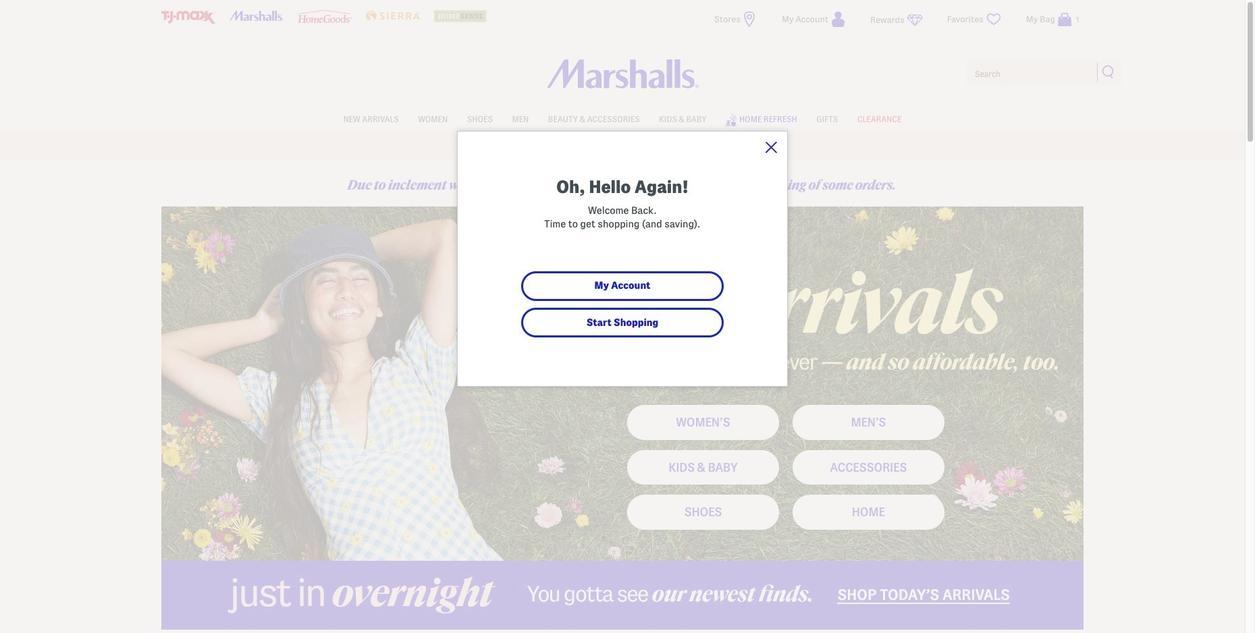Task type: vqa. For each thing, say whether or not it's contained in the screenshot.
'new arrivals. Our latest drop is better than ever Ã¢ÂÂ and so affordable, too.' 'image'
yes



Task type: describe. For each thing, give the bounding box(es) containing it.
sierra.com image
[[366, 11, 420, 21]]

Search text field
[[966, 59, 1124, 86]]

just in overnight. you've gotta see our newest finds. image
[[161, 561, 1084, 630]]

homesense.com image
[[434, 10, 488, 22]]

marshalls.com image
[[230, 11, 284, 21]]

none submit inside site search search field
[[1102, 65, 1116, 78]]

site search search field
[[966, 59, 1124, 86]]



Task type: locate. For each thing, give the bounding box(es) containing it.
tjmaxx.com image
[[161, 11, 215, 24]]

main content
[[161, 163, 1084, 634]]

banner
[[0, 0, 1246, 161]]

marquee
[[0, 134, 1246, 161]]

dialog
[[457, 131, 788, 387]]

new arrivals. our latest drop is better than ever ã¢ââ and so affordable, too. image
[[161, 207, 1084, 561]]

homegoods.com image
[[298, 10, 352, 23]]

None submit
[[1102, 65, 1116, 78]]

menu bar
[[161, 107, 1084, 131]]

close dialog element
[[766, 142, 777, 153]]



